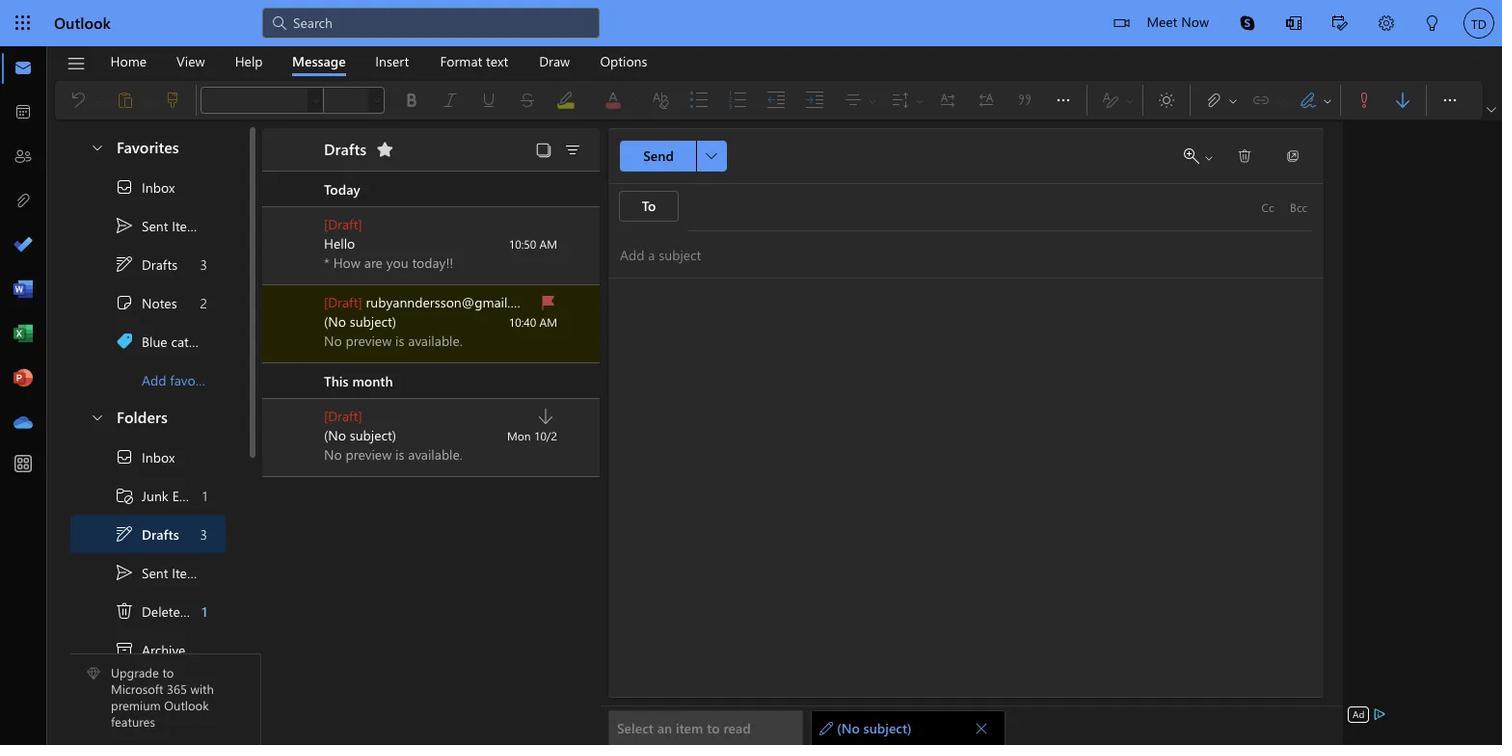 Task type: locate. For each thing, give the bounding box(es) containing it.
0 vertical spatial  inbox
[[115, 177, 175, 197]]

available. for 
[[408, 446, 463, 464]]

favorites tree item
[[70, 129, 226, 168]]

 inside tree item
[[115, 602, 134, 621]]


[[975, 722, 989, 735]]

1  tree item from the top
[[70, 206, 226, 245]]

0 horizontal spatial outlook
[[54, 13, 111, 33]]

 drafts
[[115, 255, 178, 274], [115, 525, 179, 544]]

[draft]
[[324, 215, 362, 233], [324, 293, 362, 312], [324, 407, 362, 425]]

1 vertical spatial 
[[706, 150, 718, 162]]

drafts inside drafts 
[[324, 138, 367, 159]]

is up this month heading
[[396, 332, 405, 350]]

2 1 from the top
[[202, 602, 207, 621]]

[draft] down how
[[324, 293, 362, 312]]

 down favorites tree item
[[115, 177, 134, 197]]

available. down [draft] rubyanndersson@gmail.com 
[[408, 332, 463, 350]]

(no inside reading pane main content
[[837, 720, 860, 738]]

tree
[[70, 438, 226, 746]]

2 no preview is available. from the top
[[324, 446, 463, 464]]

1 horizontal spatial 
[[1237, 149, 1253, 164]]

0 vertical spatial subject)
[[350, 312, 396, 331]]

* how are you today!!
[[324, 254, 454, 272]]


[[535, 142, 553, 159]]


[[115, 216, 134, 235], [115, 563, 134, 583]]

1 vertical spatial 
[[115, 448, 134, 467]]


[[115, 177, 134, 197], [115, 448, 134, 467]]

is down this month heading
[[396, 446, 405, 464]]

2 (no subject) from the top
[[324, 426, 396, 445]]

 for 
[[1237, 149, 1253, 164]]

 notes
[[115, 293, 177, 312]]

2 vertical spatial select a message checkbox
[[285, 412, 324, 443]]

no preview is available. up "month"
[[324, 332, 463, 350]]

1  drafts from the top
[[115, 255, 178, 274]]

1 vertical spatial  tree item
[[70, 554, 226, 592]]

 button
[[530, 136, 557, 163]]

microsoft
[[111, 681, 163, 698]]

include group
[[1195, 81, 1337, 120]]

tree containing 
[[70, 438, 226, 746]]

this month heading
[[262, 364, 600, 399]]

to inside upgrade to microsoft 365 with premium outlook features
[[162, 665, 174, 681]]

 inside basic text group
[[1054, 91, 1073, 110]]

items right deleted
[[192, 602, 224, 621]]

2  tree item from the top
[[70, 438, 226, 476]]

 inside favorites tree
[[115, 255, 134, 274]]

 button
[[1410, 0, 1456, 49]]

message button
[[278, 46, 360, 76]]

1 vertical spatial  inbox
[[115, 448, 175, 467]]

people image
[[14, 148, 33, 167]]

message
[[292, 52, 346, 70]]

 sent items up deleted
[[115, 563, 204, 583]]

available.
[[408, 332, 463, 350], [408, 446, 463, 464]]

 right font size text field on the top of page
[[371, 95, 383, 106]]

0 horizontal spatial 
[[706, 150, 718, 162]]

1 1 from the top
[[202, 487, 207, 505]]

no for 
[[324, 332, 342, 350]]

2  sent items from the top
[[115, 563, 204, 583]]

mon
[[507, 428, 531, 444]]

home
[[110, 52, 147, 70]]

1 horizontal spatial outlook
[[164, 698, 209, 714]]

items up "2"
[[172, 217, 204, 235]]

0 vertical spatial  tree item
[[70, 245, 226, 284]]

 inbox
[[115, 177, 175, 197], [115, 448, 175, 467]]

0 vertical spatial  drafts
[[115, 255, 178, 274]]

to inside button
[[707, 720, 720, 738]]

2  tree item from the top
[[70, 554, 226, 592]]

1 vertical spatial preview
[[346, 446, 392, 464]]

(no up this
[[324, 312, 346, 331]]

0 vertical spatial items
[[172, 217, 204, 235]]

 left folders
[[90, 409, 105, 425]]

1 vertical spatial am
[[540, 314, 557, 330]]

2 available. from the top
[[408, 446, 463, 464]]

1 horizontal spatial  button
[[1431, 81, 1470, 120]]

 tree item
[[70, 206, 226, 245], [70, 554, 226, 592]]

1 vertical spatial 
[[115, 563, 134, 583]]

 for  dropdown button
[[1487, 105, 1497, 115]]

1 (no subject) from the top
[[324, 312, 396, 331]]

archive
[[142, 641, 186, 659]]

1 vertical spatial 
[[115, 525, 134, 544]]

subject) down "month"
[[350, 426, 396, 445]]

preview up "month"
[[346, 332, 392, 350]]

outlook up  button on the left of page
[[54, 13, 111, 33]]

0 vertical spatial 
[[115, 255, 134, 274]]

Add a subject text field
[[609, 239, 1295, 270]]

no for 
[[324, 446, 342, 464]]

1 vertical spatial 
[[115, 602, 134, 621]]

(no down this
[[324, 426, 346, 445]]

2  tree item from the top
[[70, 515, 226, 554]]

0 vertical spatial (no
[[324, 312, 346, 331]]

reading pane main content
[[601, 121, 1344, 746]]

0 vertical spatial 3
[[200, 255, 207, 273]]

1  inbox from the top
[[115, 177, 175, 197]]

 inbox inside favorites tree
[[115, 177, 175, 197]]

 sent items
[[115, 216, 204, 235], [115, 563, 204, 583]]

add favorite
[[142, 371, 215, 389]]

0 vertical spatial (no subject)
[[324, 312, 396, 331]]

Font text field
[[202, 89, 308, 112]]

1 vertical spatial available.
[[408, 446, 463, 464]]

 button right font size text field on the top of page
[[369, 87, 385, 114]]


[[1287, 15, 1302, 31]]

 tree item down junk
[[70, 515, 226, 554]]

0 vertical spatial outlook
[[54, 13, 111, 33]]

 tree item up deleted
[[70, 554, 226, 592]]

1 vertical spatial to
[[707, 720, 720, 738]]

 drafts inside favorites tree
[[115, 255, 178, 274]]

drafts down  junk email 1
[[142, 525, 179, 543]]

1 vertical spatial  drafts
[[115, 525, 179, 544]]

 inside favorites tree item
[[90, 139, 105, 155]]

 drafts for second the  tree item from the top of the page
[[115, 525, 179, 544]]

 inbox for 
[[115, 448, 175, 467]]


[[66, 54, 86, 74]]

1 vertical spatial sent
[[142, 564, 168, 582]]

(no subject) down this month
[[324, 426, 396, 445]]

favorites
[[117, 137, 179, 157]]

available. down this month heading
[[408, 446, 463, 464]]

month
[[352, 372, 393, 390]]

1 horizontal spatial 
[[1441, 91, 1460, 110]]


[[1184, 149, 1200, 164]]

3 inside favorites tree
[[200, 255, 207, 273]]

0 horizontal spatial  button
[[1045, 81, 1083, 120]]

0 vertical spatial 
[[1237, 149, 1253, 164]]

now
[[1182, 13, 1209, 31]]

 for 
[[115, 177, 134, 197]]

 sent items up 'notes'
[[115, 216, 204, 235]]

features
[[111, 714, 155, 730]]


[[536, 407, 556, 426]]

select a message checkbox up *
[[285, 220, 324, 251]]

 right  
[[1237, 149, 1253, 164]]

0 vertical spatial available.
[[408, 332, 463, 350]]

 button inside favorites tree item
[[80, 129, 113, 165]]

upgrade to microsoft 365 with premium outlook features
[[111, 665, 214, 730]]

you
[[386, 254, 409, 272]]

outlook right premium
[[164, 698, 209, 714]]

to left read
[[707, 720, 720, 738]]

 blue category
[[115, 332, 223, 351]]

 button inside folders tree item
[[80, 399, 113, 435]]

 up the 
[[115, 216, 134, 235]]

2 sent from the top
[[142, 564, 168, 582]]

3 up "2"
[[200, 255, 207, 273]]

2 vertical spatial drafts
[[142, 525, 179, 543]]

0 vertical spatial 
[[115, 177, 134, 197]]

3 for second the  tree item from the top of the page
[[200, 525, 207, 543]]

0 vertical spatial sent
[[142, 217, 168, 235]]

sent up 'notes'
[[142, 217, 168, 235]]

[draft] up hello
[[324, 215, 362, 233]]

sent inside favorites tree
[[142, 217, 168, 235]]

available. for 
[[408, 332, 463, 350]]

 down 'td' image
[[1487, 105, 1497, 115]]

1 is from the top
[[396, 332, 405, 350]]

drafts up 'notes'
[[142, 255, 178, 273]]

1 vertical spatial subject)
[[350, 426, 396, 445]]

no down this
[[324, 446, 342, 464]]

1
[[202, 487, 207, 505], [202, 602, 207, 621]]

inbox
[[142, 178, 175, 196], [142, 448, 175, 466]]

1 horizontal spatial to
[[707, 720, 720, 738]]

 inside  
[[1228, 95, 1239, 107]]

 right 
[[1204, 152, 1215, 164]]

 up  on the bottom of the page
[[115, 448, 134, 467]]

 inbox up  tree item
[[115, 448, 175, 467]]

3 down email
[[200, 525, 207, 543]]

 tree item down favorites tree item
[[70, 206, 226, 245]]

help
[[235, 52, 263, 70]]

drafts left  button
[[324, 138, 367, 159]]

2  from the top
[[115, 563, 134, 583]]

no preview is available.
[[324, 332, 463, 350], [324, 446, 463, 464]]

Search for email, meetings, files and more. field
[[291, 12, 588, 32]]

 up the 
[[115, 255, 134, 274]]

1  from the left
[[1054, 91, 1073, 110]]

 drafts down  tree item
[[115, 525, 179, 544]]

 drafts up  notes
[[115, 255, 178, 274]]

0 vertical spatial inbox
[[142, 178, 175, 196]]

 inside popup button
[[706, 150, 718, 162]]

1  tree item from the top
[[70, 245, 226, 284]]

1 right deleted
[[202, 602, 207, 621]]

to
[[162, 665, 174, 681], [707, 720, 720, 738]]

[draft] down this
[[324, 407, 362, 425]]

2 is from the top
[[396, 446, 405, 464]]

 
[[1205, 91, 1239, 110]]

0 vertical spatial 
[[115, 216, 134, 235]]


[[1054, 91, 1073, 110], [1441, 91, 1460, 110]]

set your advertising preferences image
[[1373, 707, 1388, 722]]

 tree item up junk
[[70, 438, 226, 476]]

2
[[200, 294, 207, 312]]

 tree item
[[70, 476, 226, 515]]

select a message checkbox down *
[[285, 298, 324, 329]]

cc
[[1262, 200, 1275, 215]]

hello
[[324, 234, 355, 253]]

subject) inside reading pane main content
[[864, 720, 912, 738]]

subject) down are
[[350, 312, 396, 331]]

1 sent from the top
[[142, 217, 168, 235]]

 button
[[309, 87, 324, 114], [369, 87, 385, 114], [80, 129, 113, 165], [80, 399, 113, 435]]

premium
[[111, 698, 161, 714]]

 button
[[1148, 85, 1186, 116]]

2 select a message checkbox from the top
[[285, 298, 324, 329]]

(no for 
[[324, 426, 346, 445]]

1 horizontal spatial 
[[1487, 105, 1497, 115]]

1 vertical spatial  sent items
[[115, 563, 204, 583]]

 inside  
[[1322, 95, 1334, 107]]

 tree item down favorites
[[70, 168, 226, 206]]

 inbox down favorites tree item
[[115, 177, 175, 197]]

1 vertical spatial  tree item
[[70, 515, 226, 554]]

insert
[[376, 52, 409, 70]]

 down  on the bottom of the page
[[115, 525, 134, 544]]


[[1355, 91, 1374, 110]]

(no subject) up this month
[[324, 312, 396, 331]]

format text
[[440, 52, 509, 70]]

[draft] rubyanndersson@gmail.com 
[[324, 293, 558, 312]]

2 [draft] from the top
[[324, 293, 362, 312]]

1 vertical spatial [draft]
[[324, 293, 362, 312]]

no
[[324, 332, 342, 350], [324, 446, 342, 464]]

0 vertical spatial 
[[1487, 105, 1497, 115]]

1 vertical spatial 1
[[202, 602, 207, 621]]

 tree item
[[70, 322, 226, 361]]

 right send button
[[706, 150, 718, 162]]

2  from the top
[[115, 525, 134, 544]]

0 vertical spatial am
[[540, 236, 557, 252]]

1 vertical spatial inbox
[[142, 448, 175, 466]]

 tree item
[[70, 592, 226, 631]]

0 vertical spatial no preview is available.
[[324, 332, 463, 350]]

basic text group
[[201, 81, 1083, 120]]

 button left folders
[[80, 399, 113, 435]]

 for 
[[115, 448, 134, 467]]

premium features image
[[87, 668, 100, 681]]

 up  tree item
[[115, 563, 134, 583]]

1  sent items from the top
[[115, 216, 204, 235]]


[[1286, 149, 1301, 164]]

folders tree item
[[70, 399, 226, 438]]

notes
[[142, 294, 177, 312]]

1  from the top
[[115, 255, 134, 274]]


[[1299, 91, 1318, 110]]

2 vertical spatial (no
[[837, 720, 860, 738]]


[[1487, 105, 1497, 115], [706, 150, 718, 162]]

upgrade
[[111, 665, 159, 681]]

 inside favorites tree
[[115, 177, 134, 197]]

to down archive
[[162, 665, 174, 681]]

0 vertical spatial  tree item
[[70, 206, 226, 245]]

 up 
[[115, 602, 134, 621]]

1 no from the top
[[324, 332, 342, 350]]

2 vertical spatial [draft]
[[324, 407, 362, 425]]

cc button
[[1253, 192, 1284, 223]]

1 vertical spatial (no
[[324, 426, 346, 445]]

inbox inside favorites tree
[[142, 178, 175, 196]]

0 vertical spatial [draft]
[[324, 215, 362, 233]]

2  inbox from the top
[[115, 448, 175, 467]]

tab list
[[95, 46, 663, 76]]

 right the 
[[1322, 95, 1334, 107]]

2  from the top
[[115, 448, 134, 467]]

1 3 from the top
[[200, 255, 207, 273]]

0 vertical spatial to
[[162, 665, 174, 681]]

 tree item
[[70, 168, 226, 206], [70, 438, 226, 476]]


[[115, 255, 134, 274], [115, 525, 134, 544]]

 inside dropdown button
[[1487, 105, 1497, 115]]

2 preview from the top
[[346, 446, 392, 464]]

3 inside tree
[[200, 525, 207, 543]]

1  from the top
[[115, 177, 134, 197]]

 for  popup button
[[706, 150, 718, 162]]

no up this
[[324, 332, 342, 350]]

select a message checkbox down this
[[285, 412, 324, 443]]

1 no preview is available. from the top
[[324, 332, 463, 350]]

1 select a message checkbox from the top
[[285, 220, 324, 251]]

1  tree item from the top
[[70, 168, 226, 206]]

2 vertical spatial subject)
[[864, 720, 912, 738]]

2  from the left
[[1441, 91, 1460, 110]]

select an item to read
[[617, 720, 751, 738]]

subject) right 
[[864, 720, 912, 738]]

inbox for 
[[142, 448, 175, 466]]


[[1237, 149, 1253, 164], [115, 602, 134, 621]]

 inside button
[[1237, 149, 1253, 164]]

1 vertical spatial 3
[[200, 525, 207, 543]]

inbox up  junk email 1
[[142, 448, 175, 466]]

2 3 from the top
[[200, 525, 207, 543]]

1 vertical spatial (no subject)
[[324, 426, 396, 445]]

0 vertical spatial is
[[396, 332, 405, 350]]

(no right 
[[837, 720, 860, 738]]

 button left favorites
[[80, 129, 113, 165]]

1 vertical spatial outlook
[[164, 698, 209, 714]]

 tree item
[[70, 284, 226, 322]]

onedrive image
[[14, 414, 33, 433]]

 inside tree
[[115, 525, 134, 544]]

is for 
[[396, 446, 405, 464]]

mail image
[[14, 59, 33, 78]]

calendar image
[[14, 103, 33, 122]]

0 horizontal spatial to
[[162, 665, 174, 681]]

1 available. from the top
[[408, 332, 463, 350]]

 left font size text field on the top of page
[[311, 95, 322, 106]]

0 vertical spatial drafts
[[324, 138, 367, 159]]

am right 10:50
[[540, 236, 557, 252]]

0 horizontal spatial 
[[1054, 91, 1073, 110]]


[[311, 95, 322, 106], [371, 95, 383, 106], [1228, 95, 1239, 107], [1322, 95, 1334, 107], [90, 139, 105, 155], [1204, 152, 1215, 164], [90, 409, 105, 425]]

1 inbox from the top
[[142, 178, 175, 196]]

2 inbox from the top
[[142, 448, 175, 466]]

0 vertical spatial no
[[324, 332, 342, 350]]

 tree item
[[70, 245, 226, 284], [70, 515, 226, 554]]

inbox for 
[[142, 178, 175, 196]]

2  drafts from the top
[[115, 525, 179, 544]]

1 vertical spatial no preview is available.
[[324, 446, 463, 464]]

1  from the top
[[115, 216, 134, 235]]

0 vertical spatial  sent items
[[115, 216, 204, 235]]

draw
[[539, 52, 570, 70]]

no preview is available. down "month"
[[324, 446, 463, 464]]


[[820, 722, 833, 735]]

1 vertical spatial is
[[396, 446, 405, 464]]

with
[[191, 681, 214, 698]]

am down 
[[540, 314, 557, 330]]

 tree item up  notes
[[70, 245, 226, 284]]

1 vertical spatial select a message checkbox
[[285, 298, 324, 329]]

0 vertical spatial select a message checkbox
[[285, 220, 324, 251]]

2 vertical spatial items
[[192, 602, 224, 621]]

1 vertical spatial  tree item
[[70, 438, 226, 476]]

inbox down favorites tree item
[[142, 178, 175, 196]]


[[1426, 15, 1441, 31]]

1 preview from the top
[[346, 332, 392, 350]]

0 vertical spatial preview
[[346, 332, 392, 350]]

message list section
[[262, 123, 600, 745]]

1 right junk
[[202, 487, 207, 505]]

 right 
[[1228, 95, 1239, 107]]

clipboard group
[[59, 81, 192, 120]]

to button
[[619, 191, 679, 222]]

0 horizontal spatial 
[[115, 602, 134, 621]]

10:50
[[509, 236, 536, 252]]

items up  deleted items
[[172, 564, 204, 582]]

1 vertical spatial no
[[324, 446, 342, 464]]

2 am from the top
[[540, 314, 557, 330]]

application
[[0, 0, 1503, 746]]

 left favorites
[[90, 139, 105, 155]]

2 no from the top
[[324, 446, 342, 464]]

favorites tree
[[70, 122, 226, 399]]

 button
[[1384, 85, 1423, 116]]

drafts for second the  tree item from the top of the page
[[142, 525, 179, 543]]

drafts 
[[324, 138, 395, 159]]

 for  deleted items
[[115, 602, 134, 621]]

0 vertical spatial 1
[[202, 487, 207, 505]]

more apps image
[[14, 455, 33, 475]]

preview down "month"
[[346, 446, 392, 464]]

Select a message checkbox
[[285, 220, 324, 251], [285, 298, 324, 329], [285, 412, 324, 443]]

sent up  tree item
[[142, 564, 168, 582]]

 inside folders tree item
[[90, 409, 105, 425]]

drafts inside favorites tree
[[142, 255, 178, 273]]

1 am from the top
[[540, 236, 557, 252]]


[[1394, 91, 1413, 110]]

0 vertical spatial  tree item
[[70, 168, 226, 206]]

1 vertical spatial drafts
[[142, 255, 178, 273]]

3 select a message checkbox from the top
[[285, 412, 324, 443]]



Task type: vqa. For each thing, say whether or not it's contained in the screenshot.
the  Inbox
no



Task type: describe. For each thing, give the bounding box(es) containing it.
category
[[171, 332, 223, 351]]

word image
[[14, 281, 33, 300]]

 inside  
[[1204, 152, 1215, 164]]

an
[[657, 720, 672, 738]]

folders
[[117, 407, 168, 427]]

 button
[[1225, 0, 1271, 46]]


[[270, 14, 289, 33]]

subject) for 
[[350, 426, 396, 445]]

 inside tree
[[115, 563, 134, 583]]

items inside  deleted items
[[192, 602, 224, 621]]

td image
[[1464, 8, 1495, 39]]

drafts for 2nd the  tree item from the bottom
[[142, 255, 178, 273]]

 button down message button
[[309, 87, 324, 114]]

to do image
[[14, 236, 33, 256]]

add favorite tree item
[[70, 361, 226, 399]]

 tree item
[[70, 631, 226, 669]]

send
[[643, 147, 674, 165]]


[[1205, 91, 1224, 110]]


[[1157, 91, 1177, 110]]

 button
[[1271, 0, 1318, 49]]

select a message checkbox for 
[[285, 412, 324, 443]]


[[115, 486, 134, 505]]

3 for 2nd the  tree item from the bottom
[[200, 255, 207, 273]]

format text button
[[426, 46, 523, 76]]

365
[[167, 681, 187, 698]]

message list no items selected list box
[[262, 172, 600, 745]]

 button
[[57, 47, 95, 80]]

 button
[[1483, 100, 1501, 120]]


[[375, 140, 395, 159]]

 tree item for 
[[70, 438, 226, 476]]

 archive
[[115, 640, 186, 660]]

today!!
[[412, 254, 454, 272]]

am for no preview is available.
[[540, 314, 557, 330]]

outlook inside banner
[[54, 13, 111, 33]]

excel image
[[14, 325, 33, 344]]

left-rail-appbar navigation
[[4, 46, 42, 446]]

preview for 
[[346, 332, 392, 350]]

tab list containing home
[[95, 46, 663, 76]]

1 inside  junk email 1
[[202, 487, 207, 505]]

application containing outlook
[[0, 0, 1503, 746]]

home button
[[96, 46, 161, 76]]


[[1333, 15, 1348, 31]]

 for second the  tree item from the top of the page
[[115, 525, 134, 544]]


[[1114, 15, 1130, 31]]

items inside favorites tree
[[172, 217, 204, 235]]

no preview is available. for 
[[324, 446, 463, 464]]

3 [draft] from the top
[[324, 407, 362, 425]]

(no for 
[[324, 312, 346, 331]]

 button
[[370, 134, 401, 165]]

 tree item for 
[[70, 168, 226, 206]]

options button
[[586, 46, 662, 76]]

10/2
[[534, 428, 557, 444]]

junk
[[142, 487, 169, 505]]

today heading
[[262, 172, 600, 207]]

this
[[324, 372, 349, 390]]

draw button
[[525, 46, 585, 76]]


[[1379, 15, 1395, 31]]

view button
[[162, 46, 220, 76]]


[[115, 293, 134, 312]]

 (no subject)
[[820, 720, 912, 738]]

 inbox for 
[[115, 177, 175, 197]]

subject) for 
[[350, 312, 396, 331]]

 
[[1184, 149, 1215, 164]]

outlook banner
[[0, 0, 1503, 49]]

 search field
[[262, 0, 600, 43]]

 button
[[1226, 141, 1264, 172]]


[[115, 640, 134, 660]]

10:40 am
[[509, 314, 557, 330]]

1 [draft] from the top
[[324, 215, 362, 233]]

 inside favorites tree
[[115, 216, 134, 235]]

 deleted items
[[115, 602, 224, 621]]

today
[[324, 180, 360, 198]]

bcc
[[1291, 200, 1308, 215]]

view
[[177, 52, 205, 70]]

 for 2nd the  tree item from the bottom
[[115, 255, 134, 274]]

deleted
[[142, 602, 188, 621]]

blue
[[142, 332, 168, 351]]

 button
[[1274, 141, 1313, 172]]

 junk email 1
[[115, 486, 207, 505]]


[[563, 141, 583, 160]]

(no subject) for 
[[324, 312, 396, 331]]

sent inside tree
[[142, 564, 168, 582]]

 button
[[1345, 85, 1384, 116]]

no preview is available. for 
[[324, 332, 463, 350]]

1 vertical spatial items
[[172, 564, 204, 582]]

ad
[[1353, 708, 1365, 721]]

bcc button
[[1284, 192, 1315, 223]]

 sent items inside favorites tree
[[115, 216, 204, 235]]

how
[[333, 254, 361, 272]]

10:40
[[509, 314, 536, 330]]

outlook inside upgrade to microsoft 365 with premium outlook features
[[164, 698, 209, 714]]

10:50 am
[[509, 236, 557, 252]]

files image
[[14, 192, 33, 211]]

*
[[324, 254, 330, 272]]

format
[[440, 52, 483, 70]]

 drafts for 2nd the  tree item from the bottom
[[115, 255, 178, 274]]

rubyanndersson@gmail.com
[[366, 293, 536, 312]]

tags group
[[1345, 81, 1423, 120]]

select a message checkbox for 
[[285, 298, 324, 329]]

 button
[[557, 136, 588, 163]]

outlook link
[[54, 0, 111, 46]]

select an item to read button
[[609, 711, 803, 746]]

mon 10/2
[[507, 428, 557, 444]]

is for 
[[396, 332, 405, 350]]

options
[[600, 52, 648, 70]]

[draft] inside [draft] rubyanndersson@gmail.com 
[[324, 293, 362, 312]]

(no subject) for 
[[324, 426, 396, 445]]

favorite
[[170, 371, 215, 389]]

preview for 
[[346, 446, 392, 464]]

powerpoint image
[[14, 369, 33, 389]]

1 inside  tree item
[[202, 602, 207, 621]]

 button
[[968, 715, 995, 742]]

am for * how are you today!!
[[540, 236, 557, 252]]

2  button from the left
[[1431, 81, 1470, 120]]

Font size text field
[[324, 89, 368, 112]]

 
[[1299, 91, 1334, 110]]


[[115, 332, 134, 351]]

drafts heading
[[299, 128, 401, 171]]


[[1240, 15, 1256, 31]]

select
[[617, 720, 654, 738]]

this month
[[324, 372, 393, 390]]

insert button
[[361, 46, 424, 76]]

to
[[642, 197, 656, 215]]

text
[[486, 52, 509, 70]]

1  button from the left
[[1045, 81, 1083, 120]]



